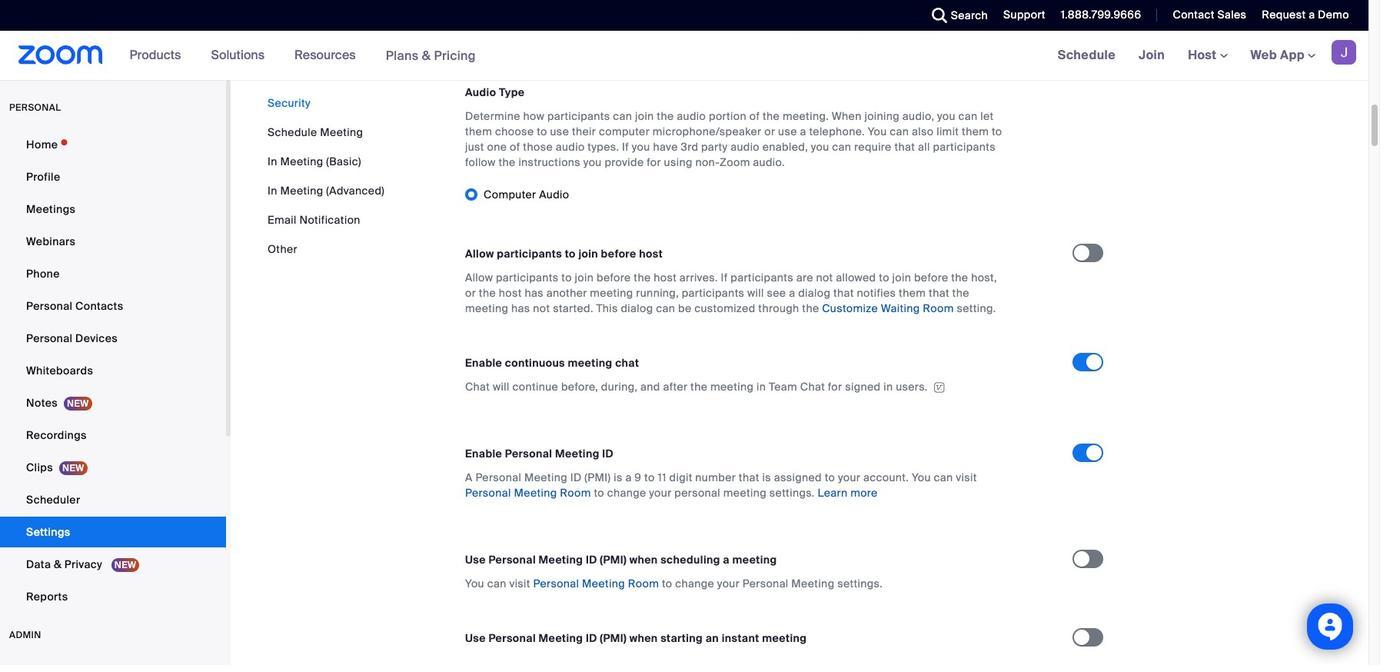 Task type: describe. For each thing, give the bounding box(es) containing it.
when for scheduling
[[630, 553, 658, 567]]

personal devices link
[[0, 323, 226, 354]]

personal contacts link
[[0, 291, 226, 322]]

before up customize waiting room setting.
[[915, 270, 949, 284]]

allow for allow participants to join before host
[[465, 247, 494, 260]]

scheduler
[[26, 493, 80, 507]]

schedule meeting
[[268, 125, 363, 139]]

waiting
[[882, 301, 921, 315]]

data & privacy link
[[0, 549, 226, 580]]

through
[[759, 301, 800, 315]]

(pmi) for a
[[585, 471, 611, 485]]

privacy
[[64, 558, 102, 572]]

schedule for schedule
[[1058, 47, 1116, 63]]

0 vertical spatial room
[[923, 301, 955, 315]]

clips
[[26, 461, 53, 475]]

notes
[[26, 396, 58, 410]]

change inside a personal meeting id (pmi) is a 9 to 11 digit number that is assigned to your account. you can visit personal meeting room to change your personal meeting settings. learn more
[[608, 486, 647, 500]]

them for them
[[962, 124, 990, 138]]

in for in meeting (basic)
[[268, 155, 278, 168]]

a inside allow participants to join before the host arrives. if participants are not allowed to join before the host, or the host has another meeting running, participants will see a dialog that notifies them that the meeting has not started. this dialog can be customized through the
[[789, 286, 796, 300]]

more
[[851, 486, 878, 500]]

chat
[[616, 356, 640, 370]]

you up limit
[[938, 109, 956, 123]]

meeting inside a personal meeting id (pmi) is a 9 to 11 digit number that is assigned to your account. you can visit personal meeting room to change your personal meeting settings. learn more
[[724, 486, 767, 500]]

those
[[523, 140, 553, 154]]

start meetings with participant video on. participants can change this during the meeting.
[[465, 18, 935, 32]]

non-
[[696, 155, 720, 169]]

enable for enable personal meeting id
[[465, 447, 503, 461]]

1.888.799.9666 button up schedule "link"
[[1062, 8, 1142, 22]]

audio.
[[753, 155, 785, 169]]

arrives.
[[680, 270, 718, 284]]

are
[[797, 270, 814, 284]]

1 is from the left
[[614, 471, 623, 485]]

1 vertical spatial of
[[510, 140, 521, 154]]

2 chat from the left
[[801, 380, 826, 394]]

use personal meeting id (pmi) when scheduling a meeting
[[465, 553, 778, 567]]

type
[[499, 85, 525, 99]]

id for starting
[[586, 631, 598, 645]]

see
[[767, 286, 787, 300]]

email
[[268, 213, 297, 227]]

use for use personal meeting id (pmi) when scheduling a meeting
[[465, 553, 486, 567]]

join link
[[1128, 31, 1177, 80]]

1 vertical spatial host
[[654, 270, 677, 284]]

instructions
[[519, 155, 581, 169]]

(advanced)
[[326, 184, 385, 198]]

1 in from the left
[[757, 380, 766, 394]]

0 horizontal spatial audio
[[556, 140, 585, 154]]

id for scheduling
[[586, 553, 598, 567]]

when for starting
[[630, 631, 658, 645]]

1 chat from the left
[[465, 380, 490, 394]]

1 horizontal spatial audio
[[539, 187, 570, 201]]

support version for enable continuous meeting chat image
[[932, 382, 948, 393]]

number
[[696, 471, 736, 485]]

0 vertical spatial audio
[[465, 85, 497, 99]]

users.
[[896, 380, 928, 394]]

profile
[[26, 170, 60, 184]]

learn more link
[[818, 486, 878, 500]]

how
[[524, 109, 545, 123]]

1 vertical spatial dialog
[[621, 301, 654, 315]]

you inside the determine how participants can join the audio portion of the meeting. when joining audio, you can let them choose to use their computer microphone/speaker or use a telephone. you can also limit them to just one of those audio types. if you have 3rd party audio enabled, you can require that all participants follow the instructions you provide for using non-zoom audio.
[[868, 124, 888, 138]]

telephone.
[[810, 124, 865, 138]]

computer
[[484, 187, 537, 201]]

(pmi) for scheduling
[[600, 553, 627, 567]]

3rd
[[681, 140, 699, 154]]

let
[[981, 109, 994, 123]]

all
[[919, 140, 931, 154]]

computer
[[599, 124, 650, 138]]

reports link
[[0, 582, 226, 612]]

also
[[912, 124, 934, 138]]

notes link
[[0, 388, 226, 419]]

audio,
[[903, 109, 935, 123]]

participants
[[681, 18, 743, 32]]

1.888.799.9666
[[1062, 8, 1142, 22]]

data & privacy
[[26, 558, 105, 572]]

in for in meeting (advanced)
[[268, 184, 278, 198]]

if inside the determine how participants can join the audio portion of the meeting. when joining audio, you can let them choose to use their computer microphone/speaker or use a telephone. you can also limit them to just one of those audio types. if you have 3rd party audio enabled, you can require that all participants follow the instructions you provide for using non-zoom audio.
[[622, 140, 629, 154]]

meeting up this
[[590, 286, 634, 300]]

start
[[465, 18, 491, 32]]

2 use from the left
[[779, 124, 798, 138]]

(basic)
[[326, 155, 361, 168]]

join inside the determine how participants can join the audio portion of the meeting. when joining audio, you can let them choose to use their computer microphone/speaker or use a telephone. you can also limit them to just one of those audio types. if you have 3rd party audio enabled, you can require that all participants follow the instructions you provide for using non-zoom audio.
[[635, 109, 654, 123]]

1 vertical spatial your
[[650, 486, 672, 500]]

a
[[465, 471, 473, 485]]

app
[[1281, 47, 1306, 63]]

personal inside personal contacts link
[[26, 299, 73, 313]]

request
[[1263, 8, 1307, 22]]

join
[[1139, 47, 1166, 63]]

meeting. inside the determine how participants can join the audio portion of the meeting. when joining audio, you can let them choose to use their computer microphone/speaker or use a telephone. you can also limit them to just one of those audio types. if you have 3rd party audio enabled, you can require that all participants follow the instructions you provide for using non-zoom audio.
[[783, 109, 829, 123]]

use for use personal meeting id (pmi) when starting an instant meeting
[[465, 631, 486, 645]]

them for host,
[[899, 286, 927, 300]]

a personal meeting id (pmi) is a 9 to 11 digit number that is assigned to your account. you can visit personal meeting room to change your personal meeting settings. learn more
[[465, 471, 978, 500]]

schedule link
[[1047, 31, 1128, 80]]

that up customize
[[834, 286, 855, 300]]

reports
[[26, 590, 68, 604]]

plans & pricing
[[386, 47, 476, 63]]

resources
[[295, 47, 356, 63]]

room inside a personal meeting id (pmi) is a 9 to 11 digit number that is assigned to your account. you can visit personal meeting room to change your personal meeting settings. learn more
[[560, 486, 591, 500]]

or inside allow participants to join before the host arrives. if participants are not allowed to join before the host, or the host has another meeting running, participants will see a dialog that notifies them that the meeting has not started. this dialog can be customized through the
[[465, 286, 476, 300]]

devices
[[75, 332, 118, 345]]

a inside the determine how participants can join the audio portion of the meeting. when joining audio, you can let them choose to use their computer microphone/speaker or use a telephone. you can also limit them to just one of those audio types. if you have 3rd party audio enabled, you can require that all participants follow the instructions you provide for using non-zoom audio.
[[800, 124, 807, 138]]

before,
[[562, 380, 599, 394]]

assigned
[[774, 471, 822, 485]]

webinars
[[26, 235, 76, 249]]

can inside a personal meeting id (pmi) is a 9 to 11 digit number that is assigned to your account. you can visit personal meeting room to change your personal meeting settings. learn more
[[934, 471, 954, 485]]

0 horizontal spatial visit
[[510, 577, 531, 591]]

in meeting (advanced)
[[268, 184, 385, 198]]

one
[[487, 140, 507, 154]]

& for privacy
[[54, 558, 62, 572]]

this
[[597, 301, 618, 315]]

will inside allow participants to join before the host arrives. if participants are not allowed to join before the host, or the host has another meeting running, participants will see a dialog that notifies them that the meeting has not started. this dialog can be customized through the
[[748, 286, 765, 300]]

personal menu menu
[[0, 129, 226, 614]]

1 vertical spatial has
[[512, 301, 531, 315]]

1 horizontal spatial not
[[817, 270, 834, 284]]

scheduler link
[[0, 485, 226, 515]]

in meeting (basic) link
[[268, 155, 361, 168]]

allow for allow participants to join before the host arrives. if participants are not allowed to join before the host, or the host has another meeting running, participants will see a dialog that notifies them that the meeting has not started. this dialog can be customized through the
[[465, 270, 493, 284]]

0 vertical spatial has
[[525, 286, 544, 300]]

when
[[832, 109, 862, 123]]

chat will continue before, during, and after the meeting in team chat for signed in users. application
[[465, 379, 1004, 395]]

enable personal meeting id
[[465, 447, 614, 461]]

(pmi) for starting
[[600, 631, 627, 645]]

using
[[664, 155, 693, 169]]

team
[[769, 380, 798, 394]]

just
[[465, 140, 485, 154]]

visit inside a personal meeting id (pmi) is a 9 to 11 digit number that is assigned to your account. you can visit personal meeting room to change your personal meeting settings. learn more
[[957, 471, 978, 485]]

resources button
[[295, 31, 363, 80]]

0 vertical spatial host
[[640, 247, 663, 260]]

you down telephone. at the top
[[811, 140, 830, 154]]

in meeting (basic)
[[268, 155, 361, 168]]

determine
[[465, 109, 521, 123]]

that inside a personal meeting id (pmi) is a 9 to 11 digit number that is assigned to your account. you can visit personal meeting room to change your personal meeting settings. learn more
[[739, 471, 760, 485]]

2 vertical spatial your
[[718, 577, 740, 591]]

instant
[[722, 631, 760, 645]]

enabled,
[[763, 140, 809, 154]]

meetings link
[[0, 194, 226, 225]]

host
[[1189, 47, 1221, 63]]

continuous
[[505, 356, 565, 370]]

started.
[[553, 301, 594, 315]]

solutions
[[211, 47, 265, 63]]

their
[[572, 124, 596, 138]]

joining
[[865, 109, 900, 123]]

products
[[130, 47, 181, 63]]

1 horizontal spatial meeting.
[[889, 18, 935, 32]]

the inside application
[[691, 380, 708, 394]]

customize waiting room link
[[823, 301, 955, 315]]

other link
[[268, 242, 298, 256]]

web
[[1251, 47, 1278, 63]]

meetings
[[494, 18, 543, 32]]

on.
[[661, 18, 678, 32]]

meeting up continuous
[[465, 301, 509, 315]]

settings
[[26, 525, 70, 539]]



Task type: vqa. For each thing, say whether or not it's contained in the screenshot.
have
yes



Task type: locate. For each thing, give the bounding box(es) containing it.
& right data
[[54, 558, 62, 572]]

meeting
[[320, 125, 363, 139], [280, 155, 324, 168], [280, 184, 324, 198], [555, 447, 600, 461], [525, 471, 568, 485], [514, 486, 557, 500], [539, 553, 583, 567], [582, 577, 626, 591], [792, 577, 835, 591], [539, 631, 583, 645]]

0 vertical spatial will
[[748, 286, 765, 300]]

whiteboards link
[[0, 355, 226, 386]]

personal
[[675, 486, 721, 500]]

0 vertical spatial if
[[622, 140, 629, 154]]

video
[[630, 18, 659, 32]]

0 horizontal spatial schedule
[[268, 125, 317, 139]]

party
[[702, 140, 728, 154]]

meeting right instant
[[763, 631, 807, 645]]

1 vertical spatial room
[[560, 486, 591, 500]]

not right are
[[817, 270, 834, 284]]

admin
[[9, 629, 41, 642]]

1 vertical spatial when
[[630, 631, 658, 645]]

use
[[550, 124, 569, 138], [779, 124, 798, 138]]

has left started.
[[512, 301, 531, 315]]

personal meeting room link for to change your personal meeting settings.
[[465, 486, 591, 500]]

learn
[[818, 486, 848, 500]]

has left another
[[525, 286, 544, 300]]

for left signed
[[828, 380, 843, 394]]

1 allow from the top
[[465, 247, 494, 260]]

(pmi) left the starting
[[600, 631, 627, 645]]

0 horizontal spatial room
[[560, 486, 591, 500]]

phone
[[26, 267, 60, 281]]

an
[[706, 631, 719, 645]]

enable left continuous
[[465, 356, 503, 370]]

0 horizontal spatial if
[[622, 140, 629, 154]]

1 enable from the top
[[465, 356, 503, 370]]

will left see on the right of the page
[[748, 286, 765, 300]]

1 vertical spatial enable
[[465, 447, 503, 461]]

0 vertical spatial or
[[765, 124, 776, 138]]

that right number
[[739, 471, 760, 485]]

running,
[[637, 286, 679, 300]]

1 horizontal spatial &
[[422, 47, 431, 63]]

schedule meeting link
[[268, 125, 363, 139]]

setting.
[[957, 301, 997, 315]]

0 vertical spatial for
[[647, 155, 662, 169]]

2 vertical spatial host
[[499, 286, 522, 300]]

chat left continue
[[465, 380, 490, 394]]

security
[[268, 96, 311, 110]]

in down schedule meeting link
[[268, 155, 278, 168]]

request a demo
[[1263, 8, 1350, 22]]

meeting. left search
[[889, 18, 935, 32]]

menu bar containing security
[[268, 95, 385, 257]]

schedule for schedule meeting
[[268, 125, 317, 139]]

2 is from the left
[[763, 471, 772, 485]]

contact sales link
[[1162, 0, 1251, 31], [1174, 8, 1247, 22]]

participants
[[548, 109, 611, 123], [934, 140, 996, 154], [497, 247, 562, 260], [496, 270, 559, 284], [731, 270, 794, 284], [682, 286, 745, 300]]

you down computer
[[632, 140, 651, 154]]

0 vertical spatial visit
[[957, 471, 978, 485]]

audio down their
[[556, 140, 585, 154]]

starting
[[661, 631, 703, 645]]

not
[[817, 270, 834, 284], [533, 301, 550, 315]]

2 horizontal spatial change
[[768, 18, 807, 32]]

have
[[653, 140, 678, 154]]

meeting
[[590, 286, 634, 300], [465, 301, 509, 315], [568, 356, 613, 370], [711, 380, 754, 394], [724, 486, 767, 500], [733, 553, 778, 567], [763, 631, 807, 645]]

change down the 9
[[608, 486, 647, 500]]

them up 'just'
[[465, 124, 493, 138]]

email notification link
[[268, 213, 361, 227]]

1 horizontal spatial of
[[750, 109, 760, 123]]

2 enable from the top
[[465, 447, 503, 461]]

audio type
[[465, 85, 525, 99]]

home
[[26, 138, 58, 152]]

provide
[[605, 155, 644, 169]]

or inside the determine how participants can join the audio portion of the meeting. when joining audio, you can let them choose to use their computer microphone/speaker or use a telephone. you can also limit them to just one of those audio types. if you have 3rd party audio enabled, you can require that all participants follow the instructions you provide for using non-zoom audio.
[[765, 124, 776, 138]]

0 vertical spatial enable
[[465, 356, 503, 370]]

(pmi) left the 9
[[585, 471, 611, 485]]

will left continue
[[493, 380, 510, 394]]

2 in from the top
[[268, 184, 278, 198]]

enable up a
[[465, 447, 503, 461]]

allow participants to join before the host arrives. if participants are not allowed to join before the host, or the host has another meeting running, participants will see a dialog that notifies them that the meeting has not started. this dialog can be customized through the
[[465, 270, 998, 315]]

before for the
[[597, 270, 631, 284]]

room down the use personal meeting id (pmi) when scheduling a meeting
[[628, 577, 660, 591]]

0 horizontal spatial use
[[550, 124, 569, 138]]

allow participants to join before host
[[465, 247, 663, 260]]

1 horizontal spatial room
[[628, 577, 660, 591]]

0 vertical spatial personal meeting room link
[[465, 486, 591, 500]]

2 horizontal spatial audio
[[731, 140, 760, 154]]

0 vertical spatial when
[[630, 553, 658, 567]]

0 vertical spatial &
[[422, 47, 431, 63]]

0 vertical spatial meeting.
[[889, 18, 935, 32]]

banner
[[0, 31, 1369, 81]]

(pmi) inside a personal meeting id (pmi) is a 9 to 11 digit number that is assigned to your account. you can visit personal meeting room to change your personal meeting settings. learn more
[[585, 471, 611, 485]]

personal meeting room link down enable personal meeting id
[[465, 486, 591, 500]]

for inside application
[[828, 380, 843, 394]]

to
[[537, 124, 548, 138], [992, 124, 1003, 138], [565, 247, 576, 260], [562, 270, 572, 284], [880, 270, 890, 284], [645, 471, 655, 485], [825, 471, 836, 485], [594, 486, 605, 500], [662, 577, 673, 591]]

1 vertical spatial schedule
[[268, 125, 317, 139]]

personal meeting room link for to change your personal meeting settings.
[[534, 577, 660, 591]]

menu bar
[[268, 95, 385, 257]]

1 horizontal spatial or
[[765, 124, 776, 138]]

your down 11
[[650, 486, 672, 500]]

1 vertical spatial (pmi)
[[600, 553, 627, 567]]

a left the 9
[[626, 471, 632, 485]]

contact
[[1174, 8, 1215, 22]]

profile picture image
[[1333, 40, 1357, 65]]

zoom logo image
[[18, 45, 103, 65]]

0 vertical spatial allow
[[465, 247, 494, 260]]

security link
[[268, 96, 311, 110]]

personal contacts
[[26, 299, 123, 313]]

0 horizontal spatial change
[[608, 486, 647, 500]]

a right "scheduling"
[[723, 553, 730, 567]]

schedule down security link
[[268, 125, 317, 139]]

1 horizontal spatial audio
[[677, 109, 706, 123]]

meetings navigation
[[1047, 31, 1369, 81]]

a left "demo"
[[1310, 8, 1316, 22]]

1 horizontal spatial chat
[[801, 380, 826, 394]]

in left team
[[757, 380, 766, 394]]

1 horizontal spatial visit
[[957, 471, 978, 485]]

for inside the determine how participants can join the audio portion of the meeting. when joining audio, you can let them choose to use their computer microphone/speaker or use a telephone. you can also limit them to just one of those audio types. if you have 3rd party audio enabled, you can require that all participants follow the instructions you provide for using non-zoom audio.
[[647, 155, 662, 169]]

when
[[630, 553, 658, 567], [630, 631, 658, 645]]

1 vertical spatial not
[[533, 301, 550, 315]]

0 horizontal spatial not
[[533, 301, 550, 315]]

0 horizontal spatial of
[[510, 140, 521, 154]]

1.888.799.9666 button
[[1050, 0, 1146, 31], [1062, 8, 1142, 22]]

0 horizontal spatial for
[[647, 155, 662, 169]]

1 when from the top
[[630, 553, 658, 567]]

2 vertical spatial (pmi)
[[600, 631, 627, 645]]

profile link
[[0, 162, 226, 192]]

banner containing products
[[0, 31, 1369, 81]]

1 vertical spatial audio
[[539, 187, 570, 201]]

0 vertical spatial you
[[868, 124, 888, 138]]

(pmi) up you can visit personal meeting room to change your personal meeting settings.
[[600, 553, 627, 567]]

schedule inside "link"
[[1058, 47, 1116, 63]]

1 vertical spatial or
[[465, 286, 476, 300]]

0 horizontal spatial &
[[54, 558, 62, 572]]

2 vertical spatial change
[[676, 577, 715, 591]]

a right see on the right of the page
[[789, 286, 796, 300]]

room right waiting
[[923, 301, 955, 315]]

1 horizontal spatial settings.
[[838, 577, 883, 591]]

id for a
[[571, 471, 582, 485]]

in up email
[[268, 184, 278, 198]]

if down computer
[[622, 140, 629, 154]]

dialog down are
[[799, 286, 831, 300]]

1 vertical spatial for
[[828, 380, 843, 394]]

1 vertical spatial you
[[912, 471, 932, 485]]

1 horizontal spatial in
[[884, 380, 894, 394]]

will
[[748, 286, 765, 300], [493, 380, 510, 394]]

0 vertical spatial schedule
[[1058, 47, 1116, 63]]

dialog
[[799, 286, 831, 300], [621, 301, 654, 315]]

audio up microphone/speaker
[[677, 109, 706, 123]]

use
[[465, 553, 486, 567], [465, 631, 486, 645]]

2 vertical spatial you
[[465, 577, 485, 591]]

0 vertical spatial of
[[750, 109, 760, 123]]

email notification
[[268, 213, 361, 227]]

if right 'arrives.'
[[721, 270, 728, 284]]

data
[[26, 558, 51, 572]]

them down let
[[962, 124, 990, 138]]

of down choose
[[510, 140, 521, 154]]

1 horizontal spatial them
[[899, 286, 927, 300]]

0 horizontal spatial you
[[465, 577, 485, 591]]

0 vertical spatial dialog
[[799, 286, 831, 300]]

0 horizontal spatial is
[[614, 471, 623, 485]]

0 vertical spatial change
[[768, 18, 807, 32]]

chat right team
[[801, 380, 826, 394]]

2 horizontal spatial your
[[839, 471, 861, 485]]

1 vertical spatial allow
[[465, 270, 493, 284]]

another
[[547, 286, 587, 300]]

2 allow from the top
[[465, 270, 493, 284]]

dialog down running,
[[621, 301, 654, 315]]

meeting left team
[[711, 380, 754, 394]]

1 vertical spatial change
[[608, 486, 647, 500]]

0 horizontal spatial them
[[465, 124, 493, 138]]

during
[[832, 18, 866, 32]]

that inside the determine how participants can join the audio portion of the meeting. when joining audio, you can let them choose to use their computer microphone/speaker or use a telephone. you can also limit them to just one of those audio types. if you have 3rd party audio enabled, you can require that all participants follow the instructions you provide for using non-zoom audio.
[[895, 140, 916, 154]]

before up running,
[[601, 247, 637, 260]]

0 horizontal spatial settings.
[[770, 486, 815, 500]]

1 vertical spatial meeting.
[[783, 109, 829, 123]]

them inside allow participants to join before the host arrives. if participants are not allowed to join before the host, or the host has another meeting running, participants will see a dialog that notifies them that the meeting has not started. this dialog can be customized through the
[[899, 286, 927, 300]]

contact sales
[[1174, 8, 1247, 22]]

when left the starting
[[630, 631, 658, 645]]

webinars link
[[0, 226, 226, 257]]

you inside a personal meeting id (pmi) is a 9 to 11 digit number that is assigned to your account. you can visit personal meeting room to change your personal meeting settings. learn more
[[912, 471, 932, 485]]

search
[[951, 8, 989, 22]]

2 in from the left
[[884, 380, 894, 394]]

your up learn more link
[[839, 471, 861, 485]]

choose
[[495, 124, 534, 138]]

& inside product information navigation
[[422, 47, 431, 63]]

meeting up the before,
[[568, 356, 613, 370]]

personal meeting room link down the use personal meeting id (pmi) when scheduling a meeting
[[534, 577, 660, 591]]

settings link
[[0, 517, 226, 548]]

a inside a personal meeting id (pmi) is a 9 to 11 digit number that is assigned to your account. you can visit personal meeting room to change your personal meeting settings. learn more
[[626, 471, 632, 485]]

that
[[895, 140, 916, 154], [834, 286, 855, 300], [929, 286, 950, 300], [739, 471, 760, 485]]

1 horizontal spatial is
[[763, 471, 772, 485]]

personal
[[9, 102, 61, 114]]

0 horizontal spatial your
[[650, 486, 672, 500]]

them
[[465, 124, 493, 138], [962, 124, 990, 138], [899, 286, 927, 300]]

1 vertical spatial will
[[493, 380, 510, 394]]

if inside allow participants to join before the host arrives. if participants are not allowed to join before the host, or the host has another meeting running, participants will see a dialog that notifies them that the meeting has not started. this dialog can be customized through the
[[721, 270, 728, 284]]

that up customize waiting room setting.
[[929, 286, 950, 300]]

personal
[[26, 299, 73, 313], [26, 332, 73, 345], [505, 447, 553, 461], [476, 471, 522, 485], [465, 486, 511, 500], [489, 553, 536, 567], [534, 577, 580, 591], [743, 577, 789, 591], [489, 631, 536, 645]]

digit
[[670, 471, 693, 485]]

1 horizontal spatial dialog
[[799, 286, 831, 300]]

1 horizontal spatial if
[[721, 270, 728, 284]]

you down types.
[[584, 155, 602, 169]]

1 horizontal spatial for
[[828, 380, 843, 394]]

2 horizontal spatial room
[[923, 301, 955, 315]]

solutions button
[[211, 31, 272, 80]]

not down another
[[533, 301, 550, 315]]

is left the 9
[[614, 471, 623, 485]]

use up enabled,
[[779, 124, 798, 138]]

id
[[603, 447, 614, 461], [571, 471, 582, 485], [586, 553, 598, 567], [586, 631, 598, 645]]

id inside a personal meeting id (pmi) is a 9 to 11 digit number that is assigned to your account. you can visit personal meeting room to change your personal meeting settings. learn more
[[571, 471, 582, 485]]

1 use from the left
[[550, 124, 569, 138]]

a up enabled,
[[800, 124, 807, 138]]

scheduling
[[661, 553, 721, 567]]

0 vertical spatial not
[[817, 270, 834, 284]]

1 horizontal spatial schedule
[[1058, 47, 1116, 63]]

settings. inside a personal meeting id (pmi) is a 9 to 11 digit number that is assigned to your account. you can visit personal meeting room to change your personal meeting settings. learn more
[[770, 486, 815, 500]]

schedule down 1.888.799.9666
[[1058, 47, 1116, 63]]

1 vertical spatial in
[[268, 184, 278, 198]]

0 vertical spatial settings.
[[770, 486, 815, 500]]

computer audio
[[484, 187, 570, 201]]

(pmi)
[[585, 471, 611, 485], [600, 553, 627, 567], [600, 631, 627, 645]]

can inside allow participants to join before the host arrives. if participants are not allowed to join before the host, or the host has another meeting running, participants will see a dialog that notifies them that the meeting has not started. this dialog can be customized through the
[[656, 301, 676, 315]]

enable for enable continuous meeting chat
[[465, 356, 503, 370]]

1 horizontal spatial use
[[779, 124, 798, 138]]

the
[[869, 18, 886, 32], [657, 109, 674, 123], [763, 109, 780, 123], [499, 155, 516, 169], [634, 270, 651, 284], [952, 270, 969, 284], [479, 286, 496, 300], [953, 286, 970, 300], [803, 301, 820, 315], [691, 380, 708, 394]]

has
[[525, 286, 544, 300], [512, 301, 531, 315]]

1 horizontal spatial your
[[718, 577, 740, 591]]

when up you can visit personal meeting room to change your personal meeting settings.
[[630, 553, 658, 567]]

1.888.799.9666 button up join
[[1050, 0, 1146, 31]]

0 horizontal spatial meeting.
[[783, 109, 829, 123]]

0 horizontal spatial chat
[[465, 380, 490, 394]]

use left their
[[550, 124, 569, 138]]

1 use from the top
[[465, 553, 486, 567]]

2 vertical spatial room
[[628, 577, 660, 591]]

host
[[640, 247, 663, 260], [654, 270, 677, 284], [499, 286, 522, 300]]

0 horizontal spatial or
[[465, 286, 476, 300]]

product information navigation
[[118, 31, 488, 81]]

1 horizontal spatial change
[[676, 577, 715, 591]]

meeting. up telephone. at the top
[[783, 109, 829, 123]]

schedule inside menu bar
[[268, 125, 317, 139]]

0 vertical spatial (pmi)
[[585, 471, 611, 485]]

in left users.
[[884, 380, 894, 394]]

search button
[[921, 0, 992, 31]]

change down "scheduling"
[[676, 577, 715, 591]]

change left this
[[768, 18, 807, 32]]

audio down instructions
[[539, 187, 570, 201]]

2 when from the top
[[630, 631, 658, 645]]

portion
[[709, 109, 747, 123]]

1 horizontal spatial you
[[868, 124, 888, 138]]

recordings
[[26, 429, 87, 442]]

of right portion
[[750, 109, 760, 123]]

personal inside personal devices "link"
[[26, 332, 73, 345]]

is left assigned
[[763, 471, 772, 485]]

plans & pricing link
[[386, 47, 476, 63], [386, 47, 476, 63]]

0 horizontal spatial in
[[757, 380, 766, 394]]

meeting down number
[[724, 486, 767, 500]]

for
[[647, 155, 662, 169], [828, 380, 843, 394]]

will inside application
[[493, 380, 510, 394]]

& for pricing
[[422, 47, 431, 63]]

1 vertical spatial personal meeting room link
[[534, 577, 660, 591]]

room down enable personal meeting id
[[560, 486, 591, 500]]

0 vertical spatial your
[[839, 471, 861, 485]]

customized
[[695, 301, 756, 315]]

audio up zoom
[[731, 140, 760, 154]]

0 vertical spatial use
[[465, 553, 486, 567]]

2 horizontal spatial you
[[912, 471, 932, 485]]

meeting inside application
[[711, 380, 754, 394]]

0 vertical spatial in
[[268, 155, 278, 168]]

0 horizontal spatial will
[[493, 380, 510, 394]]

that left all
[[895, 140, 916, 154]]

before up this
[[597, 270, 631, 284]]

for down have
[[647, 155, 662, 169]]

& right the plans
[[422, 47, 431, 63]]

allow inside allow participants to join before the host arrives. if participants are not allowed to join before the host, or the host has another meeting running, participants will see a dialog that notifies them that the meeting has not started. this dialog can be customized through the
[[465, 270, 493, 284]]

& inside personal menu menu
[[54, 558, 62, 572]]

your down "scheduling"
[[718, 577, 740, 591]]

1 vertical spatial &
[[54, 558, 62, 572]]

1 vertical spatial use
[[465, 631, 486, 645]]

audio up determine
[[465, 85, 497, 99]]

1 in from the top
[[268, 155, 278, 168]]

meeting right "scheduling"
[[733, 553, 778, 567]]

use personal meeting id (pmi) when starting an instant meeting
[[465, 631, 807, 645]]

this
[[810, 18, 829, 32]]

continue
[[513, 380, 559, 394]]

signed
[[846, 380, 881, 394]]

1 vertical spatial settings.
[[838, 577, 883, 591]]

before for host
[[601, 247, 637, 260]]

notification
[[300, 213, 361, 227]]

2 use from the top
[[465, 631, 486, 645]]

them up customize waiting room setting.
[[899, 286, 927, 300]]

0 horizontal spatial dialog
[[621, 301, 654, 315]]

support link
[[992, 0, 1050, 31], [1004, 8, 1046, 22]]

1 horizontal spatial will
[[748, 286, 765, 300]]



